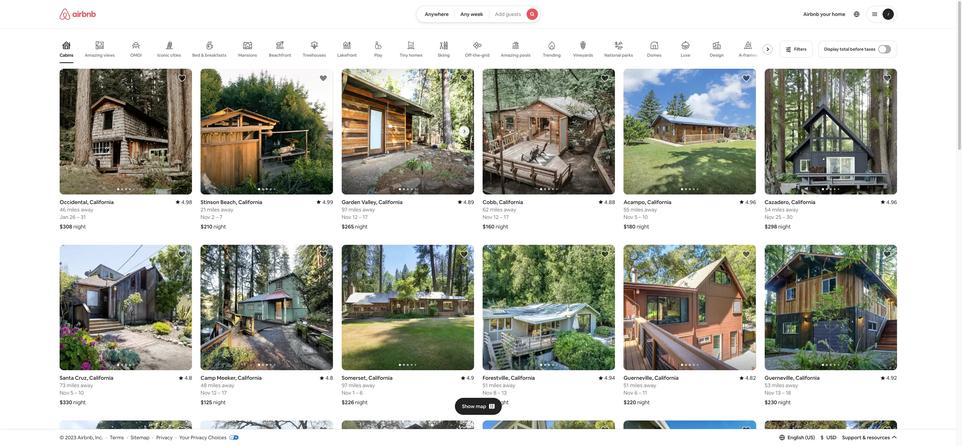 Task type: vqa. For each thing, say whether or not it's contained in the screenshot.
the night in Forestville, California 51 miles away Nov 8 – 13 $485 night
yes



Task type: describe. For each thing, give the bounding box(es) containing it.
stinson
[[201, 199, 219, 206]]

nov inside "somerset, california 97 miles away nov 1 – 6 $226 night"
[[342, 390, 351, 397]]

4.92 out of 5 average rating image
[[881, 375, 897, 382]]

17 for 4.89
[[363, 214, 368, 221]]

miles inside forestville, california 51 miles away nov 8 – 13 $485 night
[[489, 383, 502, 390]]

night inside the acampo, california 55 miles away nov 5 – 10 $180 night
[[637, 224, 649, 230]]

– inside occidental, california 46 miles away jan 26 – 31 $308 night
[[77, 214, 79, 221]]

cobb, california 62 miles away nov 12 – 17 $160 night
[[483, 199, 523, 230]]

away inside guerneville, california 51 miles away nov 6 – 11 $220 night
[[644, 383, 656, 390]]

©
[[60, 435, 64, 441]]

cazadero,
[[765, 199, 790, 206]]

bed
[[192, 53, 200, 58]]

choices
[[208, 435, 227, 441]]

forestville, california 51 miles away nov 8 – 13 $485 night
[[483, 375, 535, 407]]

forestville,
[[483, 375, 510, 382]]

$210
[[201, 224, 212, 230]]

santa cruz, california 73 miles away nov 5 – 10 $330 night
[[60, 375, 113, 407]]

53
[[765, 383, 771, 390]]

california inside camp meeker, california 48 miles away nov 12 – 17 $125 night
[[238, 375, 262, 382]]

4.82 out of 5 average rating image
[[740, 375, 756, 382]]

12 inside cobb, california 62 miles away nov 12 – 17 $160 night
[[494, 214, 499, 221]]

miles inside garden valley, california 97 miles away nov 12 – 17 $265 night
[[349, 206, 361, 213]]

$298
[[765, 224, 777, 230]]

cruz,
[[75, 375, 88, 382]]

display total before taxes
[[824, 47, 876, 52]]

11
[[643, 390, 647, 397]]

4.99 out of 5 average rating image
[[317, 199, 333, 206]]

away inside "somerset, california 97 miles away nov 1 – 6 $226 night"
[[363, 383, 375, 390]]

map
[[476, 404, 486, 410]]

off-
[[465, 52, 473, 58]]

add to wishlist: garden valley, california image
[[460, 74, 469, 83]]

away inside forestville, california 51 miles away nov 8 – 13 $485 night
[[503, 383, 515, 390]]

add to wishlist: watsonville, california image
[[883, 427, 892, 435]]

usd
[[827, 435, 837, 442]]

4.96 for acampo, california 55 miles away nov 5 – 10 $180 night
[[746, 199, 756, 206]]

filters
[[794, 47, 807, 52]]

8
[[494, 390, 497, 397]]

night inside santa cruz, california 73 miles away nov 5 – 10 $330 night
[[73, 400, 86, 407]]

skiing
[[438, 53, 450, 58]]

away inside garden valley, california 97 miles away nov 12 – 17 $265 night
[[363, 206, 375, 213]]

iconic cities
[[157, 52, 181, 58]]

treehouses
[[303, 53, 326, 58]]

add to wishlist: acampo, california image
[[742, 74, 751, 83]]

away inside camp meeker, california 48 miles away nov 12 – 17 $125 night
[[222, 383, 234, 390]]

show
[[462, 404, 475, 410]]

national parks
[[604, 52, 633, 58]]

3 · from the left
[[152, 435, 154, 441]]

amazing pools
[[501, 53, 531, 58]]

12 for 4.8
[[212, 390, 217, 397]]

18
[[786, 390, 791, 397]]

(us)
[[805, 435, 815, 442]]

away inside guerneville, california 53 miles away nov 13 – 18 $230 night
[[786, 383, 798, 390]]

california inside cazadero, california 54 miles away nov 25 – 30 $298 night
[[791, 199, 816, 206]]

california inside stinson beach, california 21 miles away nov 2 – 7 $210 night
[[238, 199, 262, 206]]

garden
[[342, 199, 360, 206]]

guerneville, california 51 miles away nov 6 – 11 $220 night
[[624, 375, 679, 407]]

away inside cobb, california 62 miles away nov 12 – 17 $160 night
[[504, 206, 516, 213]]

stinson beach, california 21 miles away nov 2 – 7 $210 night
[[201, 199, 262, 230]]

nov inside cobb, california 62 miles away nov 12 – 17 $160 night
[[483, 214, 492, 221]]

occidental,
[[60, 199, 88, 206]]

support & resources
[[842, 435, 890, 442]]

4.98
[[181, 199, 192, 206]]

miles inside cobb, california 62 miles away nov 12 – 17 $160 night
[[490, 206, 503, 213]]

54
[[765, 206, 771, 213]]

add to wishlist: valley springs, california image
[[460, 427, 469, 435]]

$180
[[624, 224, 636, 230]]

add to wishlist: guerneville, california image
[[742, 250, 751, 259]]

97 inside garden valley, california 97 miles away nov 12 – 17 $265 night
[[342, 206, 348, 213]]

california inside cobb, california 62 miles away nov 12 – 17 $160 night
[[499, 199, 523, 206]]

1
[[353, 390, 355, 397]]

tiny homes
[[400, 53, 423, 58]]

4.96 for cazadero, california 54 miles away nov 25 – 30 $298 night
[[887, 199, 897, 206]]

4 · from the left
[[175, 435, 177, 441]]

1 · from the left
[[106, 435, 107, 441]]

display total before taxes button
[[818, 41, 897, 58]]

pools
[[520, 53, 531, 58]]

terms link
[[110, 435, 124, 441]]

your privacy choices link
[[179, 435, 239, 442]]

away inside the acampo, california 55 miles away nov 5 – 10 $180 night
[[645, 206, 657, 213]]

anywhere button
[[416, 6, 455, 23]]

30
[[787, 214, 793, 221]]

4.8 out of 5 average rating image
[[320, 375, 333, 382]]

support & resources button
[[842, 435, 897, 442]]

$330
[[60, 400, 72, 407]]

any week button
[[454, 6, 489, 23]]

amazing views
[[85, 52, 115, 58]]

4.8 for santa cruz, california 73 miles away nov 5 – 10 $330 night
[[185, 375, 192, 382]]

48
[[201, 383, 207, 390]]

4.88 out of 5 average rating image
[[599, 199, 615, 206]]

design
[[710, 53, 724, 58]]

add to wishlist: santa cruz, california image
[[178, 250, 186, 259]]

beachfront
[[269, 53, 291, 58]]

add to wishlist: los gatos, california image
[[742, 427, 751, 435]]

your
[[821, 11, 831, 17]]

terms
[[110, 435, 124, 441]]

nov inside forestville, california 51 miles away nov 8 – 13 $485 night
[[483, 390, 492, 397]]

add to wishlist: cobb, california image
[[601, 74, 610, 83]]

miles inside cazadero, california 54 miles away nov 25 – 30 $298 night
[[772, 206, 785, 213]]

cobb,
[[483, 199, 498, 206]]

amazing for amazing views
[[85, 52, 103, 58]]

nov inside guerneville, california 51 miles away nov 6 – 11 $220 night
[[624, 390, 633, 397]]

california inside garden valley, california 97 miles away nov 12 – 17 $265 night
[[379, 199, 403, 206]]

51 for forestville, california
[[483, 383, 488, 390]]

acampo,
[[624, 199, 646, 206]]

add to wishlist: valley springs, california image
[[319, 427, 328, 435]]

guests
[[506, 11, 521, 17]]

nov inside guerneville, california 53 miles away nov 13 – 18 $230 night
[[765, 390, 775, 397]]

inc.
[[95, 435, 103, 441]]

4.82
[[746, 375, 756, 382]]

english (us) button
[[779, 435, 815, 442]]

$485
[[483, 400, 495, 407]]

week
[[471, 11, 483, 17]]

– inside guerneville, california 53 miles away nov 13 – 18 $230 night
[[782, 390, 785, 397]]

& for support
[[863, 435, 866, 442]]

california inside "somerset, california 97 miles away nov 1 – 6 $226 night"
[[369, 375, 393, 382]]

the-
[[473, 52, 482, 58]]

nov inside garden valley, california 97 miles away nov 12 – 17 $265 night
[[342, 214, 351, 221]]

airbnb your home
[[804, 11, 846, 17]]

miles inside guerneville, california 51 miles away nov 6 – 11 $220 night
[[630, 383, 643, 390]]

night inside occidental, california 46 miles away jan 26 – 31 $308 night
[[73, 224, 86, 230]]

21
[[201, 206, 206, 213]]

– inside camp meeker, california 48 miles away nov 12 – 17 $125 night
[[218, 390, 221, 397]]

add to wishlist: occidental, california image
[[178, 74, 186, 83]]

– inside "somerset, california 97 miles away nov 1 – 6 $226 night"
[[356, 390, 359, 397]]

nov inside santa cruz, california 73 miles away nov 5 – 10 $330 night
[[60, 390, 69, 397]]

display
[[824, 47, 839, 52]]

english
[[788, 435, 804, 442]]

55
[[624, 206, 630, 213]]

california inside guerneville, california 51 miles away nov 6 – 11 $220 night
[[655, 375, 679, 382]]

26
[[70, 214, 76, 221]]

– inside cobb, california 62 miles away nov 12 – 17 $160 night
[[500, 214, 503, 221]]

– inside stinson beach, california 21 miles away nov 2 – 7 $210 night
[[216, 214, 218, 221]]

homes
[[409, 53, 423, 58]]

acampo, california 55 miles away nov 5 – 10 $180 night
[[624, 199, 672, 230]]

parks
[[622, 52, 633, 58]]

4.9 out of 5 average rating image
[[461, 375, 474, 382]]

add to wishlist: camp meeker, california image
[[319, 250, 328, 259]]

away inside stinson beach, california 21 miles away nov 2 – 7 $210 night
[[221, 206, 233, 213]]

garden valley, california 97 miles away nov 12 – 17 $265 night
[[342, 199, 403, 230]]

4.94 out of 5 average rating image
[[599, 375, 615, 382]]

13 inside forestville, california 51 miles away nov 8 – 13 $485 night
[[502, 390, 507, 397]]

4.98 out of 5 average rating image
[[176, 199, 192, 206]]

miles inside camp meeker, california 48 miles away nov 12 – 17 $125 night
[[208, 383, 221, 390]]



Task type: locate. For each thing, give the bounding box(es) containing it.
california inside occidental, california 46 miles away jan 26 – 31 $308 night
[[90, 199, 114, 206]]

1 4.8 from the left
[[185, 375, 192, 382]]

& right support
[[863, 435, 866, 442]]

add to wishlist: forestville, california image
[[601, 250, 610, 259]]

1 horizontal spatial 6
[[635, 390, 638, 397]]

0 horizontal spatial 10
[[78, 390, 84, 397]]

camp meeker, california 48 miles away nov 12 – 17 $125 night
[[201, 375, 262, 407]]

away inside santa cruz, california 73 miles away nov 5 – 10 $330 night
[[81, 383, 93, 390]]

$
[[821, 435, 824, 442]]

0 vertical spatial 10
[[643, 214, 648, 221]]

away down somerset, on the left
[[363, 383, 375, 390]]

1 guerneville, from the left
[[624, 375, 654, 382]]

& inside group
[[201, 53, 204, 58]]

miles up 25
[[772, 206, 785, 213]]

off-the-grid
[[465, 52, 490, 58]]

$230
[[765, 400, 777, 407]]

night inside garden valley, california 97 miles away nov 12 – 17 $265 night
[[355, 224, 368, 230]]

97 inside "somerset, california 97 miles away nov 1 – 6 $226 night"
[[342, 383, 348, 390]]

profile element
[[550, 0, 897, 28]]

show map button
[[455, 398, 502, 416]]

0 horizontal spatial 6
[[360, 390, 363, 397]]

46
[[60, 206, 66, 213]]

· left your
[[175, 435, 177, 441]]

miles down the "cobb,"
[[490, 206, 503, 213]]

5 inside the acampo, california 55 miles away nov 5 – 10 $180 night
[[635, 214, 638, 221]]

group
[[60, 35, 776, 63], [60, 69, 192, 195], [201, 69, 466, 195], [342, 69, 474, 195], [483, 69, 615, 195], [624, 69, 756, 195], [765, 69, 897, 195], [60, 245, 192, 371], [201, 245, 333, 371], [342, 245, 474, 371], [483, 245, 615, 371], [624, 245, 756, 371], [765, 245, 897, 371], [60, 421, 192, 447], [201, 421, 333, 447], [342, 421, 474, 447], [483, 421, 615, 447], [624, 421, 756, 447], [765, 421, 897, 447]]

miles down santa
[[67, 383, 79, 390]]

7
[[220, 214, 222, 221]]

filters button
[[780, 41, 813, 58]]

english (us)
[[788, 435, 815, 442]]

away up 11
[[644, 383, 656, 390]]

terms · sitemap · privacy ·
[[110, 435, 177, 441]]

somerset,
[[342, 375, 367, 382]]

31
[[81, 214, 86, 221]]

miles down acampo,
[[631, 206, 643, 213]]

–
[[77, 214, 79, 221], [216, 214, 218, 221], [500, 214, 503, 221], [639, 214, 641, 221], [359, 214, 362, 221], [783, 214, 785, 221], [75, 390, 77, 397], [218, 390, 221, 397], [498, 390, 501, 397], [639, 390, 642, 397], [356, 390, 359, 397], [782, 390, 785, 397]]

night
[[73, 224, 86, 230], [214, 224, 226, 230], [496, 224, 508, 230], [637, 224, 649, 230], [355, 224, 368, 230], [778, 224, 791, 230], [73, 400, 86, 407], [213, 400, 226, 407], [496, 400, 509, 407], [637, 400, 650, 407], [355, 400, 368, 407], [778, 400, 791, 407]]

domes
[[647, 53, 662, 58]]

sitemap link
[[131, 435, 150, 441]]

taxes
[[865, 47, 876, 52]]

add guests
[[495, 11, 521, 17]]

2 horizontal spatial 12
[[494, 214, 499, 221]]

nov down 53
[[765, 390, 775, 397]]

away right 62
[[504, 206, 516, 213]]

group containing amazing views
[[60, 35, 776, 63]]

4.89
[[464, 199, 474, 206]]

6 left 11
[[635, 390, 638, 397]]

miles inside guerneville, california 53 miles away nov 13 – 18 $230 night
[[772, 383, 785, 390]]

10
[[643, 214, 648, 221], [78, 390, 84, 397]]

add to wishlist: cloverdale, california image
[[601, 427, 610, 435]]

17 inside camp meeker, california 48 miles away nov 12 – 17 $125 night
[[222, 390, 227, 397]]

away down meeker,
[[222, 383, 234, 390]]

night right $125
[[213, 400, 226, 407]]

$ usd
[[821, 435, 837, 442]]

bed & breakfasts
[[192, 53, 226, 58]]

& right "bed"
[[201, 53, 204, 58]]

0 horizontal spatial amazing
[[85, 52, 103, 58]]

luxe
[[681, 53, 690, 58]]

miles inside santa cruz, california 73 miles away nov 5 – 10 $330 night
[[67, 383, 79, 390]]

nov left "2"
[[201, 214, 210, 221]]

your
[[179, 435, 190, 441]]

add guests button
[[489, 6, 541, 23]]

1 horizontal spatial &
[[863, 435, 866, 442]]

97 down somerset, on the left
[[342, 383, 348, 390]]

0 horizontal spatial guerneville,
[[624, 375, 654, 382]]

miles up "2"
[[207, 206, 220, 213]]

51 inside guerneville, california 51 miles away nov 6 – 11 $220 night
[[624, 383, 629, 390]]

51 for guerneville, california
[[624, 383, 629, 390]]

– inside garden valley, california 97 miles away nov 12 – 17 $265 night
[[359, 214, 362, 221]]

away down the forestville,
[[503, 383, 515, 390]]

nov down 62
[[483, 214, 492, 221]]

privacy left add to wishlist: tomales, california icon
[[156, 435, 173, 441]]

night down 31
[[73, 224, 86, 230]]

night right the $180
[[637, 224, 649, 230]]

$308
[[60, 224, 72, 230]]

miles inside occidental, california 46 miles away jan 26 – 31 $308 night
[[67, 206, 80, 213]]

night inside cobb, california 62 miles away nov 12 – 17 $160 night
[[496, 224, 508, 230]]

17 inside garden valley, california 97 miles away nov 12 – 17 $265 night
[[363, 214, 368, 221]]

miles inside stinson beach, california 21 miles away nov 2 – 7 $210 night
[[207, 206, 220, 213]]

· left privacy "link"
[[152, 435, 154, 441]]

sitemap
[[131, 435, 150, 441]]

add
[[495, 11, 505, 17]]

away up 30
[[786, 206, 799, 213]]

– inside the acampo, california 55 miles away nov 5 – 10 $180 night
[[639, 214, 641, 221]]

guerneville, inside guerneville, california 51 miles away nov 6 – 11 $220 night
[[624, 375, 654, 382]]

0 horizontal spatial &
[[201, 53, 204, 58]]

73
[[60, 383, 66, 390]]

nov inside stinson beach, california 21 miles away nov 2 – 7 $210 night
[[201, 214, 210, 221]]

tiny
[[400, 53, 408, 58]]

2 horizontal spatial 17
[[504, 214, 509, 221]]

guerneville, up 53
[[765, 375, 795, 382]]

miles down somerset, on the left
[[349, 383, 361, 390]]

frames
[[743, 53, 758, 58]]

nov down 73
[[60, 390, 69, 397]]

25
[[776, 214, 782, 221]]

guerneville, up 11
[[624, 375, 654, 382]]

2 guerneville, from the left
[[765, 375, 795, 382]]

guerneville, inside guerneville, california 53 miles away nov 13 – 18 $230 night
[[765, 375, 795, 382]]

nov inside camp meeker, california 48 miles away nov 12 – 17 $125 night
[[201, 390, 210, 397]]

cities
[[170, 52, 181, 58]]

0 vertical spatial 97
[[342, 206, 348, 213]]

0 horizontal spatial 5
[[70, 390, 73, 397]]

airbnb
[[804, 11, 819, 17]]

1 horizontal spatial 12
[[353, 214, 358, 221]]

12 inside garden valley, california 97 miles away nov 12 – 17 $265 night
[[353, 214, 358, 221]]

santa
[[60, 375, 74, 382]]

privacy right your
[[191, 435, 207, 441]]

night inside guerneville, california 53 miles away nov 13 – 18 $230 night
[[778, 400, 791, 407]]

· right the terms link
[[127, 435, 128, 441]]

guerneville, for 53
[[765, 375, 795, 382]]

night inside camp meeker, california 48 miles away nov 12 – 17 $125 night
[[213, 400, 226, 407]]

1 13 from the left
[[502, 390, 507, 397]]

occidental, california 46 miles away jan 26 – 31 $308 night
[[60, 199, 114, 230]]

nov down 55 on the right of page
[[624, 214, 633, 221]]

add to wishlist: somerset, california image
[[460, 250, 469, 259]]

trending
[[543, 53, 561, 58]]

miles up 11
[[630, 383, 643, 390]]

miles inside the acampo, california 55 miles away nov 5 – 10 $180 night
[[631, 206, 643, 213]]

13 right 8
[[502, 390, 507, 397]]

0 vertical spatial 5
[[635, 214, 638, 221]]

12 up $265
[[353, 214, 358, 221]]

miles up 26
[[67, 206, 80, 213]]

6 inside guerneville, california 51 miles away nov 6 – 11 $220 night
[[635, 390, 638, 397]]

amazing left pools
[[501, 53, 519, 58]]

meeker,
[[217, 375, 237, 382]]

california inside the acampo, california 55 miles away nov 5 – 10 $180 night
[[647, 199, 672, 206]]

night inside guerneville, california 51 miles away nov 6 – 11 $220 night
[[637, 400, 650, 407]]

away down acampo,
[[645, 206, 657, 213]]

4.8 for camp meeker, california 48 miles away nov 12 – 17 $125 night
[[326, 375, 333, 382]]

6 inside "somerset, california 97 miles away nov 1 – 6 $226 night"
[[360, 390, 363, 397]]

17 inside cobb, california 62 miles away nov 12 – 17 $160 night
[[504, 214, 509, 221]]

1 vertical spatial 5
[[70, 390, 73, 397]]

miles inside "somerset, california 97 miles away nov 1 – 6 $226 night"
[[349, 383, 361, 390]]

1 vertical spatial 10
[[78, 390, 84, 397]]

10 down acampo,
[[643, 214, 648, 221]]

None search field
[[416, 6, 541, 23]]

4.96 out of 5 average rating image
[[881, 199, 897, 206]]

5 up the $180
[[635, 214, 638, 221]]

1 privacy from the left
[[156, 435, 173, 441]]

night down 18
[[778, 400, 791, 407]]

night down '7'
[[214, 224, 226, 230]]

nov up $265
[[342, 214, 351, 221]]

amazing left views
[[85, 52, 103, 58]]

2 4.96 from the left
[[887, 199, 897, 206]]

12 inside camp meeker, california 48 miles away nov 12 – 17 $125 night
[[212, 390, 217, 397]]

add to wishlist: cazadero, california image
[[883, 74, 892, 83]]

night right $160
[[496, 224, 508, 230]]

night down 8
[[496, 400, 509, 407]]

night inside stinson beach, california 21 miles away nov 2 – 7 $210 night
[[214, 224, 226, 230]]

2 privacy from the left
[[191, 435, 207, 441]]

1 horizontal spatial 13
[[776, 390, 781, 397]]

0 horizontal spatial 17
[[222, 390, 227, 397]]

a-
[[739, 53, 743, 58]]

guerneville, california 53 miles away nov 13 – 18 $230 night
[[765, 375, 820, 407]]

4.94
[[605, 375, 615, 382]]

a-frames
[[739, 53, 758, 58]]

2 97 from the top
[[342, 383, 348, 390]]

night right $330
[[73, 400, 86, 407]]

51 up $220
[[624, 383, 629, 390]]

– inside guerneville, california 51 miles away nov 6 – 11 $220 night
[[639, 390, 642, 397]]

1 horizontal spatial privacy
[[191, 435, 207, 441]]

10 down cruz,
[[78, 390, 84, 397]]

2 4.8 from the left
[[326, 375, 333, 382]]

4.8 out of 5 average rating image
[[179, 375, 192, 382]]

1 horizontal spatial 5
[[635, 214, 638, 221]]

0 vertical spatial &
[[201, 53, 204, 58]]

5 up $330
[[70, 390, 73, 397]]

add to wishlist: tomales, california image
[[178, 427, 186, 435]]

nov down 48
[[201, 390, 210, 397]]

$265
[[342, 224, 354, 230]]

nov left 1
[[342, 390, 351, 397]]

california inside santa cruz, california 73 miles away nov 5 – 10 $330 night
[[89, 375, 113, 382]]

1 horizontal spatial 4.8
[[326, 375, 333, 382]]

night down 30
[[778, 224, 791, 230]]

51 down the forestville,
[[483, 383, 488, 390]]

4.96
[[746, 199, 756, 206], [887, 199, 897, 206]]

12 for 4.89
[[353, 214, 358, 221]]

4.9
[[467, 375, 474, 382]]

valley,
[[362, 199, 377, 206]]

any
[[460, 11, 470, 17]]

1 horizontal spatial amazing
[[501, 53, 519, 58]]

0 horizontal spatial 4.8
[[185, 375, 192, 382]]

$220
[[624, 400, 636, 407]]

none search field containing anywhere
[[416, 6, 541, 23]]

away down cruz,
[[81, 383, 93, 390]]

1 vertical spatial &
[[863, 435, 866, 442]]

$226
[[342, 400, 354, 407]]

airbnb,
[[77, 435, 94, 441]]

away inside cazadero, california 54 miles away nov 25 – 30 $298 night
[[786, 206, 799, 213]]

privacy
[[156, 435, 173, 441], [191, 435, 207, 441]]

2
[[212, 214, 215, 221]]

guerneville, for 51
[[624, 375, 654, 382]]

add to wishlist: stinson beach, california image
[[319, 74, 328, 83]]

1 4.96 from the left
[[746, 199, 756, 206]]

miles right 53
[[772, 383, 785, 390]]

1 97 from the top
[[342, 206, 348, 213]]

51
[[483, 383, 488, 390], [624, 383, 629, 390]]

0 horizontal spatial 4.96
[[746, 199, 756, 206]]

miles up 8
[[489, 383, 502, 390]]

12 up $160
[[494, 214, 499, 221]]

1 51 from the left
[[483, 383, 488, 390]]

– inside santa cruz, california 73 miles away nov 5 – 10 $330 night
[[75, 390, 77, 397]]

miles down camp
[[208, 383, 221, 390]]

– inside forestville, california 51 miles away nov 8 – 13 $485 night
[[498, 390, 501, 397]]

somerset, california 97 miles away nov 1 – 6 $226 night
[[342, 375, 393, 407]]

2 6 from the left
[[360, 390, 363, 397]]

1 6 from the left
[[635, 390, 638, 397]]

10 inside santa cruz, california 73 miles away nov 5 – 10 $330 night
[[78, 390, 84, 397]]

5
[[635, 214, 638, 221], [70, 390, 73, 397]]

night inside cazadero, california 54 miles away nov 25 – 30 $298 night
[[778, 224, 791, 230]]

nov inside cazadero, california 54 miles away nov 25 – 30 $298 night
[[765, 214, 775, 221]]

4.89 out of 5 average rating image
[[458, 199, 474, 206]]

2 51 from the left
[[624, 383, 629, 390]]

nov left 8
[[483, 390, 492, 397]]

0 horizontal spatial privacy
[[156, 435, 173, 441]]

nov up $220
[[624, 390, 633, 397]]

1 vertical spatial 97
[[342, 383, 348, 390]]

away inside occidental, california 46 miles away jan 26 – 31 $308 night
[[81, 206, 93, 213]]

add to wishlist: guerneville, california image
[[883, 250, 892, 259]]

camp
[[201, 375, 216, 382]]

night right $265
[[355, 224, 368, 230]]

6 right 1
[[360, 390, 363, 397]]

1 horizontal spatial guerneville,
[[765, 375, 795, 382]]

anywhere
[[425, 11, 449, 17]]

1 horizontal spatial 17
[[363, 214, 368, 221]]

night inside forestville, california 51 miles away nov 8 – 13 $485 night
[[496, 400, 509, 407]]

13 inside guerneville, california 53 miles away nov 13 – 18 $230 night
[[776, 390, 781, 397]]

13 left 18
[[776, 390, 781, 397]]

2 · from the left
[[127, 435, 128, 441]]

miles down garden
[[349, 206, 361, 213]]

0 horizontal spatial 51
[[483, 383, 488, 390]]

play
[[374, 53, 383, 58]]

cazadero, california 54 miles away nov 25 – 30 $298 night
[[765, 199, 816, 230]]

away up 18
[[786, 383, 798, 390]]

1 horizontal spatial 51
[[624, 383, 629, 390]]

1 horizontal spatial 4.96
[[887, 199, 897, 206]]

0 horizontal spatial 13
[[502, 390, 507, 397]]

lakefront
[[337, 53, 357, 58]]

4.8 left camp
[[185, 375, 192, 382]]

97 down garden
[[342, 206, 348, 213]]

breakfasts
[[205, 53, 226, 58]]

2 13 from the left
[[776, 390, 781, 397]]

& for bed
[[201, 53, 204, 58]]

iconic
[[157, 52, 169, 58]]

night right $226 at the bottom of the page
[[355, 400, 368, 407]]

· right inc.
[[106, 435, 107, 441]]

51 inside forestville, california 51 miles away nov 8 – 13 $485 night
[[483, 383, 488, 390]]

omg!
[[130, 53, 142, 58]]

away up 31
[[81, 206, 93, 213]]

1 horizontal spatial 10
[[643, 214, 648, 221]]

away down valley,
[[363, 206, 375, 213]]

miles
[[67, 206, 80, 213], [207, 206, 220, 213], [490, 206, 503, 213], [631, 206, 643, 213], [349, 206, 361, 213], [772, 206, 785, 213], [67, 383, 79, 390], [208, 383, 221, 390], [489, 383, 502, 390], [630, 383, 643, 390], [349, 383, 361, 390], [772, 383, 785, 390]]

before
[[850, 47, 864, 52]]

night down 11
[[637, 400, 650, 407]]

away down the "beach,"
[[221, 206, 233, 213]]

nov down '54' at right
[[765, 214, 775, 221]]

views
[[103, 52, 115, 58]]

12 up $125
[[212, 390, 217, 397]]

10 inside the acampo, california 55 miles away nov 5 – 10 $180 night
[[643, 214, 648, 221]]

5 inside santa cruz, california 73 miles away nov 5 – 10 $330 night
[[70, 390, 73, 397]]

0 horizontal spatial 12
[[212, 390, 217, 397]]

4.8 left somerset, on the left
[[326, 375, 333, 382]]

night inside "somerset, california 97 miles away nov 1 – 6 $226 night"
[[355, 400, 368, 407]]

nov inside the acampo, california 55 miles away nov 5 – 10 $180 night
[[624, 214, 633, 221]]

97
[[342, 206, 348, 213], [342, 383, 348, 390]]

– inside cazadero, california 54 miles away nov 25 – 30 $298 night
[[783, 214, 785, 221]]

california inside forestville, california 51 miles away nov 8 – 13 $485 night
[[511, 375, 535, 382]]

your privacy choices
[[179, 435, 227, 441]]

17 for 4.8
[[222, 390, 227, 397]]

amazing for amazing pools
[[501, 53, 519, 58]]

$160
[[483, 224, 495, 230]]

california
[[90, 199, 114, 206], [238, 199, 262, 206], [499, 199, 523, 206], [647, 199, 672, 206], [379, 199, 403, 206], [791, 199, 816, 206], [89, 375, 113, 382], [238, 375, 262, 382], [511, 375, 535, 382], [655, 375, 679, 382], [369, 375, 393, 382], [796, 375, 820, 382]]

4.96 out of 5 average rating image
[[740, 199, 756, 206]]

california inside guerneville, california 53 miles away nov 13 – 18 $230 night
[[796, 375, 820, 382]]



